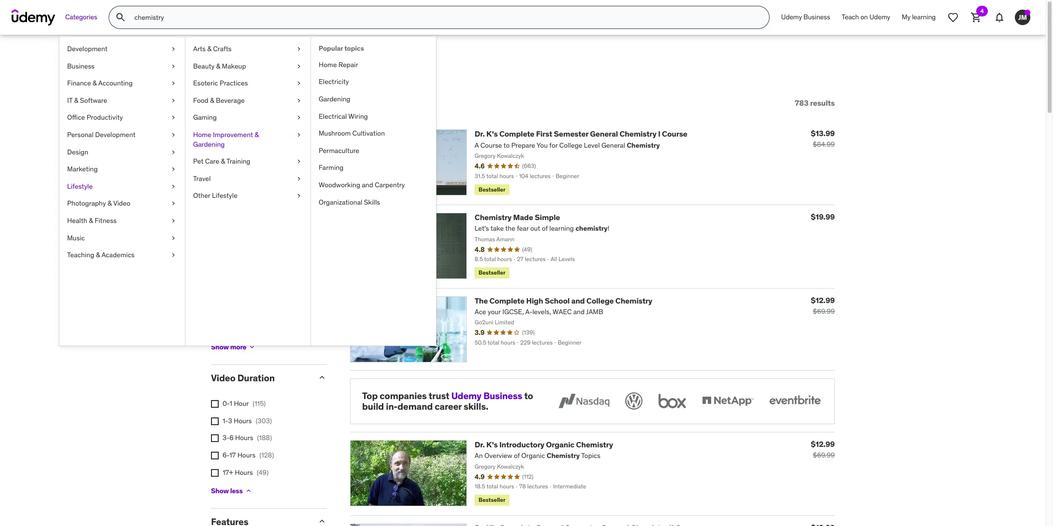 Task type: locate. For each thing, give the bounding box(es) containing it.
"chemistry"
[[320, 57, 407, 77]]

1 vertical spatial home
[[193, 130, 211, 139]]

0 vertical spatial udemy business link
[[776, 6, 837, 29]]

1 vertical spatial lifestyle
[[212, 192, 238, 200]]

$12.99 for dr. k's introductory organic chemistry
[[811, 440, 836, 449]]

to build in-demand career skills.
[[362, 390, 534, 413]]

1 $12.99 $69.99 from the top
[[811, 296, 836, 316]]

lifestyle right other
[[212, 192, 238, 200]]

hours
[[234, 417, 252, 426], [235, 434, 254, 443], [238, 451, 256, 460], [235, 469, 253, 477]]

xsmall image inside show less button
[[245, 488, 253, 495]]

show for show more
[[211, 343, 229, 352]]

0 horizontal spatial results
[[242, 57, 292, 77]]

top
[[362, 390, 378, 402]]

pet care & training
[[193, 157, 251, 166]]

and
[[362, 181, 373, 189], [572, 296, 585, 306]]

17+ hours (49)
[[223, 469, 269, 477]]

xsmall image inside photography & video link
[[170, 199, 177, 209]]

1 horizontal spatial results
[[811, 98, 836, 108]]

complete right the
[[490, 296, 525, 306]]

0 vertical spatial small image
[[217, 98, 227, 108]]

food & beverage link
[[186, 92, 311, 109]]

development down office productivity link
[[95, 130, 136, 139]]

17+
[[223, 469, 233, 477]]

on
[[861, 13, 869, 21]]

nasdaq image
[[557, 391, 612, 412]]

video down lifestyle link
[[113, 199, 130, 208]]

0 vertical spatial results
[[242, 57, 292, 77]]

jm link
[[1012, 6, 1035, 29]]

1 $12.99 from the top
[[811, 296, 836, 305]]

home
[[319, 60, 337, 69], [193, 130, 211, 139]]

results for 783 results for "chemistry"
[[242, 57, 292, 77]]

& right finance
[[93, 79, 97, 88]]

783 results for "chemistry"
[[211, 57, 407, 77]]

xsmall image for personal development
[[170, 130, 177, 140]]

design
[[67, 148, 88, 156]]

udemy
[[782, 13, 803, 21], [870, 13, 891, 21], [452, 390, 482, 402]]

0 vertical spatial gardening
[[319, 95, 351, 103]]

0 vertical spatial home
[[319, 60, 337, 69]]

& right it at the top left of the page
[[74, 96, 78, 105]]

1 horizontal spatial gardening
[[319, 95, 351, 103]]

volkswagen image
[[624, 391, 645, 412]]

productivity
[[87, 113, 123, 122]]

0 vertical spatial 783
[[211, 57, 239, 77]]

xsmall image inside gaming "link"
[[295, 113, 303, 123]]

4 link
[[966, 6, 989, 29]]

783 inside status
[[795, 98, 809, 108]]

2 $69.99 from the top
[[814, 451, 836, 460]]

xsmall image inside show more button
[[249, 344, 256, 351]]

it & software link
[[59, 92, 185, 109]]

arts & crafts
[[193, 44, 232, 53]]

career
[[435, 401, 462, 413]]

2 $12.99 from the top
[[811, 440, 836, 449]]

1 vertical spatial gardening
[[193, 140, 225, 149]]

xsmall image for development
[[170, 44, 177, 54]]

1 vertical spatial complete
[[490, 296, 525, 306]]

hours right 3
[[234, 417, 252, 426]]

1 vertical spatial $12.99
[[811, 440, 836, 449]]

xsmall image inside the it & software link
[[170, 96, 177, 106]]

software
[[80, 96, 107, 105]]

0 horizontal spatial gardening
[[193, 140, 225, 149]]

xsmall image for health & fitness
[[170, 216, 177, 226]]

dr. k's introductory organic chemistry
[[475, 440, 614, 450]]

repair
[[339, 60, 358, 69]]

& for fitness
[[89, 216, 93, 225]]

& right food
[[210, 96, 214, 105]]

1 vertical spatial $12.99 $69.99
[[811, 440, 836, 460]]

(303)
[[256, 417, 272, 426]]

results up $13.99
[[811, 98, 836, 108]]

0 vertical spatial $12.99 $69.99
[[811, 296, 836, 316]]

xsmall image inside lifestyle link
[[170, 182, 177, 192]]

xsmall image for show less
[[245, 488, 253, 495]]

farming
[[319, 164, 344, 172]]

box image
[[657, 391, 689, 412]]

0 vertical spatial dr.
[[475, 129, 485, 139]]

college
[[587, 296, 614, 306]]

2 dr. from the top
[[475, 440, 485, 450]]

xsmall image inside marketing link
[[170, 165, 177, 174]]

6
[[230, 434, 234, 443]]

1 $69.99 from the top
[[814, 307, 836, 316]]

2 vertical spatial business
[[484, 390, 523, 402]]

companies
[[380, 390, 427, 402]]

carpentry
[[375, 181, 405, 189]]

$13.99
[[811, 129, 836, 138]]

learning
[[913, 13, 937, 21]]

arts & crafts link
[[186, 41, 311, 58]]

6-
[[223, 451, 230, 460]]

xsmall image inside esoteric practices link
[[295, 79, 303, 88]]

skills.
[[464, 401, 489, 413]]

1 vertical spatial business
[[67, 62, 95, 70]]

jm
[[1019, 13, 1028, 22]]

783 results status
[[795, 98, 836, 108]]

2 horizontal spatial business
[[804, 13, 831, 21]]

accounting
[[98, 79, 133, 88]]

hours right 17+
[[235, 469, 253, 477]]

0 vertical spatial $12.99
[[811, 296, 836, 305]]

xsmall image inside personal development 'link'
[[170, 130, 177, 140]]

submit search image
[[115, 12, 127, 23]]

teach on udemy
[[842, 13, 891, 21]]

gardening down 'electricity'
[[319, 95, 351, 103]]

$12.99 $69.99 for the complete high school and college chemistry
[[811, 296, 836, 316]]

0 horizontal spatial lifestyle
[[67, 182, 93, 191]]

1 vertical spatial udemy business link
[[452, 390, 523, 402]]

fitness
[[95, 216, 117, 225]]

small image
[[217, 98, 227, 108], [317, 138, 327, 148], [317, 517, 327, 527]]

home improvement & gardening element
[[311, 37, 436, 346]]

0 horizontal spatial 783
[[211, 57, 239, 77]]

results inside status
[[811, 98, 836, 108]]

show left less
[[211, 487, 229, 496]]

video duration
[[211, 373, 275, 384]]

1 vertical spatial results
[[811, 98, 836, 108]]

& up fitness
[[108, 199, 112, 208]]

& for crafts
[[207, 44, 212, 53]]

& inside 'link'
[[93, 79, 97, 88]]

xsmall image inside design link
[[170, 148, 177, 157]]

0 vertical spatial complete
[[500, 129, 535, 139]]

home for home improvement & gardening
[[193, 130, 211, 139]]

2 $12.99 $69.99 from the top
[[811, 440, 836, 460]]

video
[[113, 199, 130, 208], [211, 373, 236, 384]]

0 vertical spatial and
[[362, 181, 373, 189]]

lifestyle down marketing
[[67, 182, 93, 191]]

i
[[659, 129, 661, 139]]

mushroom cultivation link
[[311, 125, 436, 142]]

teaching & academics link
[[59, 247, 185, 264]]

& inside the home improvement & gardening
[[255, 130, 259, 139]]

more
[[230, 343, 247, 352]]

results for 783 results
[[811, 98, 836, 108]]

esoteric
[[193, 79, 218, 88]]

organizational skills
[[319, 198, 380, 207]]

xsmall image for show more
[[249, 344, 256, 351]]

1 vertical spatial show
[[211, 487, 229, 496]]

xsmall image inside food & beverage link
[[295, 96, 303, 106]]

xsmall image inside health & fitness link
[[170, 216, 177, 226]]

electrical
[[319, 112, 347, 121]]

training
[[227, 157, 251, 166]]

xsmall image inside travel link
[[295, 174, 303, 184]]

1 dr. from the top
[[475, 129, 485, 139]]

business up finance
[[67, 62, 95, 70]]

gardening
[[319, 95, 351, 103], [193, 140, 225, 149]]

video up 0-
[[211, 373, 236, 384]]

marketing link
[[59, 161, 185, 178]]

$84.99
[[814, 140, 836, 149]]

1 vertical spatial $69.99
[[814, 451, 836, 460]]

results
[[242, 57, 292, 77], [811, 98, 836, 108]]

and inside the home improvement & gardening element
[[362, 181, 373, 189]]

teach
[[842, 13, 860, 21]]

1 show from the top
[[211, 343, 229, 352]]

other lifestyle link
[[186, 188, 311, 205]]

home for home repair
[[319, 60, 337, 69]]

food
[[193, 96, 209, 105]]

ratings
[[211, 137, 244, 149]]

hours for 3-6 hours
[[235, 434, 254, 443]]

gardening up care at the left top
[[193, 140, 225, 149]]

electricity link
[[311, 74, 436, 91]]

finance & accounting link
[[59, 75, 185, 92]]

business left teach
[[804, 13, 831, 21]]

1 horizontal spatial udemy
[[782, 13, 803, 21]]

1 vertical spatial 783
[[795, 98, 809, 108]]

xsmall image inside beauty & makeup link
[[295, 62, 303, 71]]

teaching & academics
[[67, 251, 135, 260]]

home inside home repair link
[[319, 60, 337, 69]]

eventbrite image
[[768, 391, 823, 412]]

udemy business link left teach
[[776, 6, 837, 29]]

home down gaming at top left
[[193, 130, 211, 139]]

dr. for dr. k's complete first semester general chemistry i course
[[475, 129, 485, 139]]

0 horizontal spatial business
[[67, 62, 95, 70]]

& right arts
[[207, 44, 212, 53]]

chemistry right the organic
[[577, 440, 614, 450]]

electrical wiring link
[[311, 108, 436, 125]]

1 vertical spatial and
[[572, 296, 585, 306]]

1 vertical spatial development
[[95, 130, 136, 139]]

& for academics
[[96, 251, 100, 260]]

netapp image
[[701, 391, 756, 412]]

0 horizontal spatial udemy business link
[[452, 390, 523, 402]]

simple
[[535, 213, 561, 222]]

home improvement & gardening link
[[186, 127, 311, 153]]

& right teaching
[[96, 251, 100, 260]]

0 horizontal spatial home
[[193, 130, 211, 139]]

& down gaming "link"
[[255, 130, 259, 139]]

k's for complete
[[487, 129, 498, 139]]

complete left first at the top of page
[[500, 129, 535, 139]]

organic
[[546, 440, 575, 450]]

hours for 6-17 hours
[[238, 451, 256, 460]]

hours right "17"
[[238, 451, 256, 460]]

permaculture
[[319, 146, 360, 155]]

school
[[545, 296, 570, 306]]

(49)
[[257, 469, 269, 477]]

results up the practices
[[242, 57, 292, 77]]

udemy image
[[12, 9, 56, 26]]

1 horizontal spatial home
[[319, 60, 337, 69]]

Search for anything text field
[[133, 9, 758, 26]]

1 horizontal spatial 783
[[795, 98, 809, 108]]

& right the health
[[89, 216, 93, 225]]

0 horizontal spatial video
[[113, 199, 130, 208]]

1-
[[223, 417, 228, 426]]

0 horizontal spatial and
[[362, 181, 373, 189]]

0 vertical spatial development
[[67, 44, 108, 53]]

1 k's from the top
[[487, 129, 498, 139]]

introductory
[[500, 440, 545, 450]]

business left to
[[484, 390, 523, 402]]

made
[[514, 213, 534, 222]]

xsmall image inside the pet care & training link
[[295, 157, 303, 167]]

home inside the home improvement & gardening
[[193, 130, 211, 139]]

1 horizontal spatial business
[[484, 390, 523, 402]]

and right school
[[572, 296, 585, 306]]

xsmall image inside the development link
[[170, 44, 177, 54]]

other
[[193, 192, 210, 200]]

português
[[223, 341, 254, 349]]

woodworking and carpentry link
[[311, 177, 436, 194]]

xsmall image
[[170, 44, 177, 54], [295, 62, 303, 71], [170, 96, 177, 106], [295, 96, 303, 106], [170, 113, 177, 123], [295, 113, 303, 123], [170, 130, 177, 140], [170, 148, 177, 157], [295, 157, 303, 167], [170, 216, 177, 226], [170, 251, 177, 260], [249, 344, 256, 351], [211, 418, 219, 426], [211, 435, 219, 443], [211, 469, 219, 477], [245, 488, 253, 495]]

0 vertical spatial show
[[211, 343, 229, 352]]

my learning link
[[897, 6, 942, 29]]

2 vertical spatial small image
[[317, 517, 327, 527]]

general
[[591, 129, 618, 139]]

pet
[[193, 157, 204, 166]]

1 vertical spatial dr.
[[475, 440, 485, 450]]

1 horizontal spatial video
[[211, 373, 236, 384]]

1 horizontal spatial lifestyle
[[212, 192, 238, 200]]

development down categories dropdown button
[[67, 44, 108, 53]]

xsmall image
[[295, 44, 303, 54], [170, 62, 177, 71], [170, 79, 177, 88], [295, 79, 303, 88], [295, 130, 303, 140], [170, 165, 177, 174], [295, 174, 303, 184], [170, 182, 177, 192], [295, 192, 303, 201], [170, 199, 177, 209], [170, 234, 177, 243], [211, 273, 219, 280], [211, 290, 219, 298], [211, 307, 219, 315], [211, 324, 219, 332], [211, 401, 219, 408], [211, 452, 219, 460]]

0 vertical spatial business
[[804, 13, 831, 21]]

0 vertical spatial k's
[[487, 129, 498, 139]]

xsmall image inside office productivity link
[[170, 113, 177, 123]]

xsmall image inside teaching & academics link
[[170, 251, 177, 260]]

0 vertical spatial $69.99
[[814, 307, 836, 316]]

practices
[[220, 79, 248, 88]]

and up skills
[[362, 181, 373, 189]]

udemy business link left to
[[452, 390, 523, 402]]

$69.99 for the complete high school and college chemistry
[[814, 307, 836, 316]]

office
[[67, 113, 85, 122]]

photography & video link
[[59, 195, 185, 213]]

$69.99
[[814, 307, 836, 316], [814, 451, 836, 460]]

small image
[[317, 373, 327, 383]]

hours right 6 at the left bottom of the page
[[235, 434, 254, 443]]

2 show from the top
[[211, 487, 229, 496]]

1 vertical spatial k's
[[487, 440, 498, 450]]

home down popular
[[319, 60, 337, 69]]

2 k's from the top
[[487, 440, 498, 450]]

show left 'more'
[[211, 343, 229, 352]]

& right beauty
[[216, 62, 220, 70]]



Task type: describe. For each thing, give the bounding box(es) containing it.
farming link
[[311, 160, 436, 177]]

xsmall image for it & software
[[170, 96, 177, 106]]

care
[[205, 157, 219, 166]]

& right care at the left top
[[221, 157, 225, 166]]

organizational skills link
[[311, 194, 436, 211]]

improvement
[[213, 130, 253, 139]]

xsmall image inside other lifestyle link
[[295, 192, 303, 201]]

wishlist image
[[948, 12, 960, 23]]

categories
[[65, 13, 97, 21]]

k's for introductory
[[487, 440, 498, 450]]

personal
[[67, 130, 94, 139]]

1
[[230, 400, 232, 408]]

3
[[228, 417, 232, 426]]

office productivity link
[[59, 109, 185, 127]]

show less button
[[211, 482, 253, 501]]

783 results
[[795, 98, 836, 108]]

chemistry right college
[[616, 296, 653, 306]]

(464)
[[287, 182, 303, 190]]

finance
[[67, 79, 91, 88]]

dr. for dr. k's introductory organic chemistry
[[475, 440, 485, 450]]

ratings button
[[211, 137, 310, 149]]

chemistry made simple
[[475, 213, 561, 222]]

health
[[67, 216, 87, 225]]

0-1 hour (115)
[[223, 400, 266, 408]]

gaming link
[[186, 109, 311, 127]]

$69.99 for dr. k's introductory organic chemistry
[[814, 451, 836, 460]]

photography
[[67, 199, 106, 208]]

crafts
[[213, 44, 232, 53]]

xsmall image for beauty & makeup
[[295, 62, 303, 71]]

$12.99 for the complete high school and college chemistry
[[811, 296, 836, 305]]

chemistry made simple link
[[475, 213, 561, 222]]

xsmall image for gaming
[[295, 113, 303, 123]]

shopping cart with 4 items image
[[971, 12, 983, 23]]

dr. k's complete first semester general chemistry i course link
[[475, 129, 688, 139]]

0 vertical spatial lifestyle
[[67, 182, 93, 191]]

development inside 'link'
[[95, 130, 136, 139]]

business inside business link
[[67, 62, 95, 70]]

to
[[525, 390, 534, 402]]

show more
[[211, 343, 247, 352]]

4
[[981, 7, 985, 14]]

high
[[527, 296, 544, 306]]

xsmall image for pet care & training
[[295, 157, 303, 167]]

(541)
[[287, 199, 301, 207]]

in-
[[386, 401, 398, 413]]

(115)
[[253, 400, 266, 408]]

beauty & makeup link
[[186, 58, 311, 75]]

travel
[[193, 174, 211, 183]]

music link
[[59, 230, 185, 247]]

xsmall image inside music link
[[170, 234, 177, 243]]

$13.99 $84.99
[[811, 129, 836, 149]]

it
[[67, 96, 73, 105]]

xsmall image inside business link
[[170, 62, 177, 71]]

organizational
[[319, 198, 363, 207]]

783 for 783 results for "chemistry"
[[211, 57, 239, 77]]

1 horizontal spatial and
[[572, 296, 585, 306]]

mushroom cultivation
[[319, 129, 385, 138]]

design link
[[59, 144, 185, 161]]

electrical wiring
[[319, 112, 368, 121]]

health & fitness link
[[59, 213, 185, 230]]

notifications image
[[995, 12, 1006, 23]]

less
[[230, 487, 243, 496]]

xsmall image for food & beverage
[[295, 96, 303, 106]]

beverage
[[216, 96, 245, 105]]

photography & video
[[67, 199, 130, 208]]

course
[[663, 129, 688, 139]]

beauty & makeup
[[193, 62, 246, 70]]

1 horizontal spatial udemy business link
[[776, 6, 837, 29]]

xsmall image inside arts & crafts link
[[295, 44, 303, 54]]

gardening inside the home improvement & gardening
[[193, 140, 225, 149]]

small image inside filter 'button'
[[217, 98, 227, 108]]

1-3 hours (303)
[[223, 417, 272, 426]]

you have alerts image
[[1025, 10, 1031, 15]]

$19.99
[[812, 212, 836, 222]]

0 vertical spatial video
[[113, 199, 130, 208]]

beauty
[[193, 62, 215, 70]]

3-6 hours (188)
[[223, 434, 272, 443]]

dr. k's complete first semester general chemistry i course
[[475, 129, 688, 139]]

the complete high school and college chemistry
[[475, 296, 653, 306]]

hours for 1-3 hours
[[234, 417, 252, 426]]

chemistry left made
[[475, 213, 512, 222]]

food & beverage
[[193, 96, 245, 105]]

xsmall image inside finance & accounting 'link'
[[170, 79, 177, 88]]

udemy business
[[782, 13, 831, 21]]

filter
[[229, 98, 248, 108]]

cultivation
[[353, 129, 385, 138]]

wiring
[[349, 112, 368, 121]]

& for accounting
[[93, 79, 97, 88]]

teach on udemy link
[[837, 6, 897, 29]]

gaming
[[193, 113, 217, 122]]

0 horizontal spatial udemy
[[452, 390, 482, 402]]

783 for 783 results
[[795, 98, 809, 108]]

chemistry left i
[[620, 129, 657, 139]]

xsmall image for design
[[170, 148, 177, 157]]

makeup
[[222, 62, 246, 70]]

& for makeup
[[216, 62, 220, 70]]

xsmall image for office productivity
[[170, 113, 177, 123]]

xsmall image for teaching & academics
[[170, 251, 177, 260]]

& for video
[[108, 199, 112, 208]]

1 vertical spatial video
[[211, 373, 236, 384]]

(272)
[[287, 164, 302, 173]]

dr. k's introductory organic chemistry link
[[475, 440, 614, 450]]

my learning
[[903, 13, 937, 21]]

my
[[903, 13, 911, 21]]

duration
[[238, 373, 275, 384]]

$12.99 $69.99 for dr. k's introductory organic chemistry
[[811, 440, 836, 460]]

& for beverage
[[210, 96, 214, 105]]

business link
[[59, 58, 185, 75]]

& for software
[[74, 96, 78, 105]]

office productivity
[[67, 113, 123, 122]]

gardening link
[[311, 91, 436, 108]]

show for show less
[[211, 487, 229, 496]]

1 vertical spatial small image
[[317, 138, 327, 148]]

xsmall image inside the home improvement & gardening link
[[295, 130, 303, 140]]

health & fitness
[[67, 216, 117, 225]]

(128)
[[260, 451, 274, 460]]

development link
[[59, 41, 185, 58]]

travel link
[[186, 170, 311, 188]]

2 horizontal spatial udemy
[[870, 13, 891, 21]]

topics
[[345, 44, 364, 53]]



Task type: vqa. For each thing, say whether or not it's contained in the screenshot.


